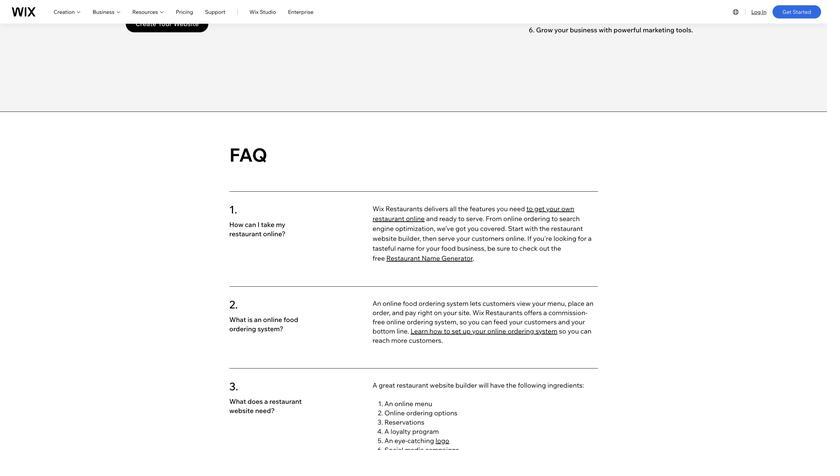 Task type: describe. For each thing, give the bounding box(es) containing it.
how
[[430, 327, 443, 336]]

online down feed
[[488, 327, 506, 336]]

your down got at right
[[457, 235, 470, 243]]

2 horizontal spatial and
[[558, 318, 570, 326]]

bottom
[[373, 327, 395, 336]]

i
[[258, 221, 260, 229]]

log in
[[752, 8, 767, 15]]

online inside and ready to serve. from online ordering to search engine optimization, we've got you covered. start with the restaurant website builder, then serve your customers online. if you're looking for a tasteful name for your food business, be sure to check out the free
[[504, 215, 522, 223]]

logo link
[[436, 437, 450, 445]]

builder
[[456, 382, 477, 390]]

customers.
[[409, 337, 443, 345]]

online up line.
[[387, 318, 405, 326]]

lets
[[470, 300, 481, 308]]

check
[[520, 244, 538, 253]]

loyalty
[[391, 428, 411, 436]]

create your website
[[135, 19, 199, 28]]

marketing
[[643, 26, 675, 34]]

log
[[752, 8, 761, 15]]

online?
[[263, 230, 286, 238]]

wix restaurants delivers all the features you need
[[373, 205, 527, 213]]

restaurant inside what does a restaurant website need?
[[270, 398, 302, 406]]

tasteful
[[373, 244, 396, 253]]

resources button
[[132, 8, 164, 16]]

then
[[423, 235, 437, 243]]

generator
[[442, 254, 473, 263]]

right
[[418, 309, 433, 317]]

an inside the an online food ordering system lets customers view your menu, place an order, and pay right on your site. wix restaurants offers a commission- free online ordering system, so you can feed your customers and your bottom line.
[[586, 300, 594, 308]]

faq
[[229, 143, 267, 166]]

name
[[397, 244, 415, 253]]

website inside what does a restaurant website need?
[[229, 407, 254, 415]]

your up name
[[426, 244, 440, 253]]

set
[[452, 327, 461, 336]]

all
[[450, 205, 457, 213]]

your
[[158, 19, 172, 28]]

business button
[[93, 8, 121, 16]]

how can i take my restaurant online?
[[229, 221, 286, 238]]

more
[[391, 337, 408, 345]]

food inside the an online food ordering system lets customers view your menu, place an order, and pay right on your site. wix restaurants offers a commission- free online ordering system, so you can feed your customers and your bottom line.
[[403, 300, 417, 308]]

ingredients:
[[548, 382, 584, 390]]

we've
[[437, 225, 454, 233]]

what for 3.
[[229, 398, 246, 406]]

line.
[[397, 327, 409, 336]]

your right grow
[[555, 26, 569, 34]]

2.
[[229, 298, 238, 312]]

restaurant inside to get your own restaurant online
[[373, 215, 405, 223]]

learn how to set up your online ordering system
[[411, 327, 558, 336]]

to left the search
[[552, 215, 558, 223]]

studio
[[260, 8, 276, 15]]

a inside what does a restaurant website need?
[[264, 398, 268, 406]]

logo
[[436, 437, 450, 445]]

options
[[434, 409, 458, 418]]

0 horizontal spatial a
[[373, 382, 377, 390]]

your right feed
[[509, 318, 523, 326]]

an online food ordering system lets customers view your menu, place an order, and pay right on your site. wix restaurants offers a commission- free online ordering system, so you can feed your customers and your bottom line.
[[373, 300, 594, 336]]

restaurant name generator link
[[387, 254, 473, 263]]

you're
[[533, 235, 552, 243]]

.
[[473, 254, 475, 263]]

ordering inside what is an online food ordering system?
[[229, 325, 256, 333]]

system?
[[258, 325, 283, 333]]

optimization,
[[395, 225, 435, 233]]

reservations
[[385, 419, 425, 427]]

ordering inside an online menu online ordering options reservations a loyalty program an eye-catching logo
[[406, 409, 433, 418]]

pricing link
[[176, 8, 193, 16]]

support
[[205, 8, 225, 15]]

you inside the an online food ordering system lets customers view your menu, place an order, and pay right on your site. wix restaurants offers a commission- free online ordering system, so you can feed your customers and your bottom line.
[[469, 318, 480, 326]]

grow
[[536, 26, 553, 34]]

so inside the an online food ordering system lets customers view your menu, place an order, and pay right on your site. wix restaurants offers a commission- free online ordering system, so you can feed your customers and your bottom line.
[[460, 318, 467, 326]]

a inside the an online food ordering system lets customers view your menu, place an order, and pay right on your site. wix restaurants offers a commission- free online ordering system, so you can feed your customers and your bottom line.
[[544, 309, 547, 317]]

great
[[379, 382, 395, 390]]

menu,
[[548, 300, 567, 308]]

creation button
[[54, 8, 81, 16]]

what for 2.
[[229, 316, 246, 324]]

ready
[[440, 215, 457, 223]]

restaurant inside how can i take my restaurant online?
[[229, 230, 262, 238]]

with inside and ready to serve. from online ordering to search engine optimization, we've got you covered. start with the restaurant website builder, then serve your customers online. if you're looking for a tasteful name for your food business, be sure to check out the free
[[525, 225, 538, 233]]

up
[[463, 327, 471, 336]]

business
[[93, 8, 115, 15]]

0 horizontal spatial restaurants
[[386, 205, 423, 213]]

catching
[[408, 437, 434, 445]]

food inside and ready to serve. from online ordering to search engine optimization, we've got you covered. start with the restaurant website builder, then serve your customers online. if you're looking for a tasteful name for your food business, be sure to check out the free
[[442, 244, 456, 253]]

1 vertical spatial system
[[536, 327, 558, 336]]

to up got at right
[[458, 215, 465, 223]]

pay
[[405, 309, 417, 317]]

website
[[173, 19, 199, 28]]

food inside what is an online food ordering system?
[[284, 316, 298, 324]]

will
[[479, 382, 489, 390]]

get started
[[783, 8, 812, 15]]

an inside what is an online food ordering system?
[[254, 316, 262, 324]]

your inside to get your own restaurant online
[[546, 205, 560, 213]]

ordering up 'on'
[[419, 300, 445, 308]]

serve.
[[466, 215, 485, 223]]

restaurant
[[387, 254, 420, 263]]

your down "commission-"
[[572, 318, 585, 326]]

on
[[434, 309, 442, 317]]

to down online.
[[512, 244, 518, 253]]

an online menu online ordering options reservations a loyalty program an eye-catching logo
[[385, 400, 458, 445]]

your up offers
[[532, 300, 546, 308]]

a inside and ready to serve. from online ordering to search engine optimization, we've got you covered. start with the restaurant website builder, then serve your customers online. if you're looking for a tasteful name for your food business, be sure to check out the free
[[588, 235, 592, 243]]

feed
[[494, 318, 508, 326]]

the right have
[[506, 382, 517, 390]]

order,
[[373, 309, 391, 317]]

own
[[562, 205, 575, 213]]

1.
[[229, 203, 237, 216]]

wix studio link
[[250, 8, 276, 16]]

can inside the an online food ordering system lets customers view your menu, place an order, and pay right on your site. wix restaurants offers a commission- free online ordering system, so you can feed your customers and your bottom line.
[[481, 318, 492, 326]]

the right all
[[458, 205, 468, 213]]

got
[[456, 225, 466, 233]]



Task type: vqa. For each thing, say whether or not it's contained in the screenshot.
Be
yes



Task type: locate. For each thing, give the bounding box(es) containing it.
1 vertical spatial food
[[403, 300, 417, 308]]

a
[[373, 382, 377, 390], [385, 428, 389, 436]]

with right business
[[599, 26, 612, 34]]

language selector, english selected image
[[732, 8, 740, 16]]

need
[[510, 205, 525, 213]]

a right offers
[[544, 309, 547, 317]]

site.
[[459, 309, 471, 317]]

serve
[[438, 235, 455, 243]]

a great restaurant website builder will have the following ingredients:
[[373, 382, 586, 390]]

restaurants
[[386, 205, 423, 213], [486, 309, 523, 317]]

0 vertical spatial so
[[460, 318, 467, 326]]

2 horizontal spatial website
[[430, 382, 454, 390]]

ordering down menu
[[406, 409, 433, 418]]

what inside what is an online food ordering system?
[[229, 316, 246, 324]]

0 vertical spatial what
[[229, 316, 246, 324]]

system down offers
[[536, 327, 558, 336]]

to get your own restaurant online link
[[373, 205, 575, 223]]

eye-
[[395, 437, 408, 445]]

0 vertical spatial website
[[373, 235, 397, 243]]

an up "online"
[[385, 400, 393, 408]]

online up "online"
[[395, 400, 414, 408]]

wix up engine
[[373, 205, 384, 213]]

and ready to serve. from online ordering to search engine optimization, we've got you covered. start with the restaurant website builder, then serve your customers online. if you're looking for a tasteful name for your food business, be sure to check out the free
[[373, 215, 592, 263]]

online up 'system?' in the bottom left of the page
[[263, 316, 282, 324]]

0 vertical spatial free
[[373, 254, 385, 263]]

restaurant up need?
[[270, 398, 302, 406]]

1 horizontal spatial and
[[426, 215, 438, 223]]

1 horizontal spatial with
[[599, 26, 612, 34]]

commission-
[[549, 309, 588, 317]]

0 vertical spatial for
[[578, 235, 587, 243]]

0 vertical spatial a
[[373, 382, 377, 390]]

the up you're
[[540, 225, 550, 233]]

for
[[578, 235, 587, 243], [416, 244, 425, 253]]

your up system, on the right bottom of the page
[[443, 309, 457, 317]]

what left is
[[229, 316, 246, 324]]

1 horizontal spatial for
[[578, 235, 587, 243]]

1 horizontal spatial wix
[[373, 205, 384, 213]]

the right the out
[[551, 244, 562, 253]]

with
[[599, 26, 612, 34], [525, 225, 538, 233]]

restaurant up engine
[[373, 215, 405, 223]]

1 vertical spatial restaurants
[[486, 309, 523, 317]]

0 vertical spatial and
[[426, 215, 438, 223]]

to down system, on the right bottom of the page
[[444, 327, 450, 336]]

for right the looking
[[578, 235, 587, 243]]

a inside an online menu online ordering options reservations a loyalty program an eye-catching logo
[[385, 428, 389, 436]]

1 vertical spatial so
[[559, 327, 566, 336]]

your right up
[[472, 327, 486, 336]]

2 horizontal spatial food
[[442, 244, 456, 253]]

menu
[[415, 400, 433, 408]]

online up optimization,
[[406, 215, 425, 223]]

free inside the an online food ordering system lets customers view your menu, place an order, and pay right on your site. wix restaurants offers a commission- free online ordering system, so you can feed your customers and your bottom line.
[[373, 318, 385, 326]]

1 vertical spatial customers
[[483, 300, 515, 308]]

for up restaurant name generator link at the bottom of the page
[[416, 244, 425, 253]]

builder,
[[398, 235, 421, 243]]

wix inside the an online food ordering system lets customers view your menu, place an order, and pay right on your site. wix restaurants offers a commission- free online ordering system, so you can feed your customers and your bottom line.
[[473, 309, 484, 317]]

0 horizontal spatial so
[[460, 318, 467, 326]]

online inside an online menu online ordering options reservations a loyalty program an eye-catching logo
[[395, 400, 414, 408]]

an
[[373, 300, 381, 308], [385, 400, 393, 408], [385, 437, 393, 445]]

a
[[588, 235, 592, 243], [544, 309, 547, 317], [264, 398, 268, 406]]

covered.
[[480, 225, 507, 233]]

customers up feed
[[483, 300, 515, 308]]

a right the looking
[[588, 235, 592, 243]]

1 horizontal spatial a
[[544, 309, 547, 317]]

so inside so you can reach more customers.
[[559, 327, 566, 336]]

1 vertical spatial can
[[481, 318, 492, 326]]

restaurant
[[373, 215, 405, 223], [551, 225, 583, 233], [229, 230, 262, 238], [397, 382, 429, 390], [270, 398, 302, 406]]

you down serve.
[[468, 225, 479, 233]]

you up up
[[469, 318, 480, 326]]

website down "does"
[[229, 407, 254, 415]]

1 vertical spatial an
[[254, 316, 262, 324]]

2 vertical spatial website
[[229, 407, 254, 415]]

website left builder
[[430, 382, 454, 390]]

and
[[426, 215, 438, 223], [392, 309, 404, 317], [558, 318, 570, 326]]

0 vertical spatial customers
[[472, 235, 504, 243]]

0 horizontal spatial and
[[392, 309, 404, 317]]

0 vertical spatial a
[[588, 235, 592, 243]]

0 horizontal spatial website
[[229, 407, 254, 415]]

2 horizontal spatial can
[[581, 327, 592, 336]]

to get your own restaurant online
[[373, 205, 575, 223]]

you down "commission-"
[[568, 327, 579, 336]]

need?
[[255, 407, 275, 415]]

view
[[517, 300, 531, 308]]

0 vertical spatial wix
[[250, 8, 259, 15]]

1 horizontal spatial restaurants
[[486, 309, 523, 317]]

creation
[[54, 8, 75, 15]]

an for an online food ordering system lets customers view your menu, place an order, and pay right on your site. wix restaurants offers a commission- free online ordering system, so you can feed your customers and your bottom line.
[[373, 300, 381, 308]]

1 vertical spatial with
[[525, 225, 538, 233]]

restaurants inside the an online food ordering system lets customers view your menu, place an order, and pay right on your site. wix restaurants offers a commission- free online ordering system, so you can feed your customers and your bottom line.
[[486, 309, 523, 317]]

0 horizontal spatial with
[[525, 225, 538, 233]]

1 horizontal spatial a
[[385, 428, 389, 436]]

offers
[[524, 309, 542, 317]]

system inside the an online food ordering system lets customers view your menu, place an order, and pay right on your site. wix restaurants offers a commission- free online ordering system, so you can feed your customers and your bottom line.
[[447, 300, 469, 308]]

what inside what does a restaurant website need?
[[229, 398, 246, 406]]

start
[[508, 225, 524, 233]]

1 vertical spatial wix
[[373, 205, 384, 213]]

an right is
[[254, 316, 262, 324]]

food
[[442, 244, 456, 253], [403, 300, 417, 308], [284, 316, 298, 324]]

and inside and ready to serve. from online ordering to search engine optimization, we've got you covered. start with the restaurant website builder, then serve your customers online. if you're looking for a tasteful name for your food business, be sure to check out the free
[[426, 215, 438, 223]]

0 vertical spatial with
[[599, 26, 612, 34]]

restaurant up the looking
[[551, 225, 583, 233]]

and left the 'pay'
[[392, 309, 404, 317]]

so down "commission-"
[[559, 327, 566, 336]]

if
[[528, 235, 532, 243]]

wix studio
[[250, 8, 276, 15]]

0 horizontal spatial a
[[264, 398, 268, 406]]

so you can reach more customers.
[[373, 327, 592, 345]]

1 horizontal spatial so
[[559, 327, 566, 336]]

an
[[586, 300, 594, 308], [254, 316, 262, 324]]

learn how to set up your online ordering system link
[[411, 327, 558, 336]]

customers
[[472, 235, 504, 243], [483, 300, 515, 308], [524, 318, 557, 326]]

engine
[[373, 225, 394, 233]]

customers down offers
[[524, 318, 557, 326]]

0 vertical spatial can
[[245, 221, 256, 229]]

free inside and ready to serve. from online ordering to search engine optimization, we've got you covered. start with the restaurant website builder, then serve your customers online. if you're looking for a tasteful name for your food business, be sure to check out the free
[[373, 254, 385, 263]]

2 what from the top
[[229, 398, 246, 406]]

you inside and ready to serve. from online ordering to search engine optimization, we've got you covered. start with the restaurant website builder, then serve your customers online. if you're looking for a tasteful name for your food business, be sure to check out the free
[[468, 225, 479, 233]]

1 horizontal spatial an
[[586, 300, 594, 308]]

can
[[245, 221, 256, 229], [481, 318, 492, 326], [581, 327, 592, 336]]

what down 3. at the left bottom of the page
[[229, 398, 246, 406]]

customers inside and ready to serve. from online ordering to search engine optimization, we've got you covered. start with the restaurant website builder, then serve your customers online. if you're looking for a tasteful name for your food business, be sure to check out the free
[[472, 235, 504, 243]]

in
[[762, 8, 767, 15]]

wix down lets
[[473, 309, 484, 317]]

a left loyalty
[[385, 428, 389, 436]]

can inside how can i take my restaurant online?
[[245, 221, 256, 229]]

restaurant name generator .
[[387, 254, 475, 263]]

2 vertical spatial can
[[581, 327, 592, 336]]

reach
[[373, 337, 390, 345]]

so
[[460, 318, 467, 326], [559, 327, 566, 336]]

get
[[783, 8, 792, 15]]

1 vertical spatial and
[[392, 309, 404, 317]]

system,
[[435, 318, 458, 326]]

2 vertical spatial an
[[385, 437, 393, 445]]

wix for wix restaurants delivers all the features you need
[[373, 205, 384, 213]]

2 vertical spatial customers
[[524, 318, 557, 326]]

system up site.
[[447, 300, 469, 308]]

2 vertical spatial and
[[558, 318, 570, 326]]

so down site.
[[460, 318, 467, 326]]

does
[[248, 398, 263, 406]]

get
[[535, 205, 545, 213]]

online inside what is an online food ordering system?
[[263, 316, 282, 324]]

restaurant down how
[[229, 230, 262, 238]]

1 horizontal spatial can
[[481, 318, 492, 326]]

1 what from the top
[[229, 316, 246, 324]]

and down "commission-"
[[558, 318, 570, 326]]

delivers
[[424, 205, 448, 213]]

1 vertical spatial a
[[544, 309, 547, 317]]

1 vertical spatial a
[[385, 428, 389, 436]]

ordering
[[524, 215, 550, 223], [419, 300, 445, 308], [407, 318, 433, 326], [229, 325, 256, 333], [508, 327, 534, 336], [406, 409, 433, 418]]

can up learn how to set up your online ordering system
[[481, 318, 492, 326]]

can left i
[[245, 221, 256, 229]]

1 vertical spatial for
[[416, 244, 425, 253]]

2 free from the top
[[373, 318, 385, 326]]

you up from
[[497, 205, 508, 213]]

wix left 'studio'
[[250, 8, 259, 15]]

powerful
[[614, 26, 642, 34]]

my
[[276, 221, 286, 229]]

place
[[568, 300, 585, 308]]

ordering up learn
[[407, 318, 433, 326]]

2 vertical spatial food
[[284, 316, 298, 324]]

website inside and ready to serve. from online ordering to search engine optimization, we've got you covered. start with the restaurant website builder, then serve your customers online. if you're looking for a tasteful name for your food business, be sure to check out the free
[[373, 235, 397, 243]]

an up order,
[[373, 300, 381, 308]]

support link
[[205, 8, 225, 16]]

2 vertical spatial wix
[[473, 309, 484, 317]]

free down order,
[[373, 318, 385, 326]]

can inside so you can reach more customers.
[[581, 327, 592, 336]]

to left get
[[527, 205, 533, 213]]

business
[[570, 26, 598, 34]]

be
[[488, 244, 496, 253]]

features
[[470, 205, 495, 213]]

0 horizontal spatial food
[[284, 316, 298, 324]]

restaurant up menu
[[397, 382, 429, 390]]

business,
[[457, 244, 486, 253]]

2 horizontal spatial a
[[588, 235, 592, 243]]

0 horizontal spatial wix
[[250, 8, 259, 15]]

1 vertical spatial an
[[385, 400, 393, 408]]

restaurants up feed
[[486, 309, 523, 317]]

create your website link
[[126, 15, 209, 32]]

with up if
[[525, 225, 538, 233]]

an inside the an online food ordering system lets customers view your menu, place an order, and pay right on your site. wix restaurants offers a commission- free online ordering system, so you can feed your customers and your bottom line.
[[373, 300, 381, 308]]

a left the great
[[373, 382, 377, 390]]

1 vertical spatial what
[[229, 398, 246, 406]]

online up order,
[[383, 300, 402, 308]]

you inside so you can reach more customers.
[[568, 327, 579, 336]]

0 vertical spatial an
[[373, 300, 381, 308]]

wix for wix studio
[[250, 8, 259, 15]]

online.
[[506, 235, 526, 243]]

wix inside wix studio link
[[250, 8, 259, 15]]

0 vertical spatial an
[[586, 300, 594, 308]]

what
[[229, 316, 246, 324], [229, 398, 246, 406]]

create
[[135, 19, 156, 28]]

2 vertical spatial a
[[264, 398, 268, 406]]

looking
[[554, 235, 577, 243]]

0 vertical spatial system
[[447, 300, 469, 308]]

is
[[248, 316, 253, 324]]

and down delivers
[[426, 215, 438, 223]]

wix
[[250, 8, 259, 15], [373, 205, 384, 213], [473, 309, 484, 317]]

1 free from the top
[[373, 254, 385, 263]]

1 horizontal spatial food
[[403, 300, 417, 308]]

1 vertical spatial free
[[373, 318, 385, 326]]

free down 'tasteful'
[[373, 254, 385, 263]]

online up start
[[504, 215, 522, 223]]

can down "commission-"
[[581, 327, 592, 336]]

your right get
[[546, 205, 560, 213]]

2 horizontal spatial wix
[[473, 309, 484, 317]]

1 vertical spatial website
[[430, 382, 454, 390]]

tools.
[[676, 26, 693, 34]]

0 vertical spatial food
[[442, 244, 456, 253]]

following
[[518, 382, 546, 390]]

grow your business with powerful marketing tools.
[[536, 26, 693, 34]]

take
[[261, 221, 275, 229]]

system
[[447, 300, 469, 308], [536, 327, 558, 336]]

an left eye-
[[385, 437, 393, 445]]

0 horizontal spatial an
[[254, 316, 262, 324]]

to inside to get your own restaurant online
[[527, 205, 533, 213]]

website up 'tasteful'
[[373, 235, 397, 243]]

a up need?
[[264, 398, 268, 406]]

1 horizontal spatial website
[[373, 235, 397, 243]]

0 horizontal spatial system
[[447, 300, 469, 308]]

ordering inside and ready to serve. from online ordering to search engine optimization, we've got you covered. start with the restaurant website builder, then serve your customers online. if you're looking for a tasteful name for your food business, be sure to check out the free
[[524, 215, 550, 223]]

have
[[490, 382, 505, 390]]

an right place
[[586, 300, 594, 308]]

online inside to get your own restaurant online
[[406, 215, 425, 223]]

started
[[793, 8, 812, 15]]

ordering down is
[[229, 325, 256, 333]]

customers up be
[[472, 235, 504, 243]]

1 horizontal spatial system
[[536, 327, 558, 336]]

ordering down offers
[[508, 327, 534, 336]]

restaurants up optimization,
[[386, 205, 423, 213]]

restaurant inside and ready to serve. from online ordering to search engine optimization, we've got you covered. start with the restaurant website builder, then serve your customers online. if you're looking for a tasteful name for your food business, be sure to check out the free
[[551, 225, 583, 233]]

from
[[486, 215, 502, 223]]

enterprise
[[288, 8, 314, 15]]

sure
[[497, 244, 510, 253]]

ordering down get
[[524, 215, 550, 223]]

0 horizontal spatial can
[[245, 221, 256, 229]]

an for an online menu online ordering options reservations a loyalty program an eye-catching logo
[[385, 400, 393, 408]]

0 vertical spatial restaurants
[[386, 205, 423, 213]]

0 horizontal spatial for
[[416, 244, 425, 253]]

enterprise link
[[288, 8, 314, 16]]

log in link
[[752, 8, 767, 16]]



